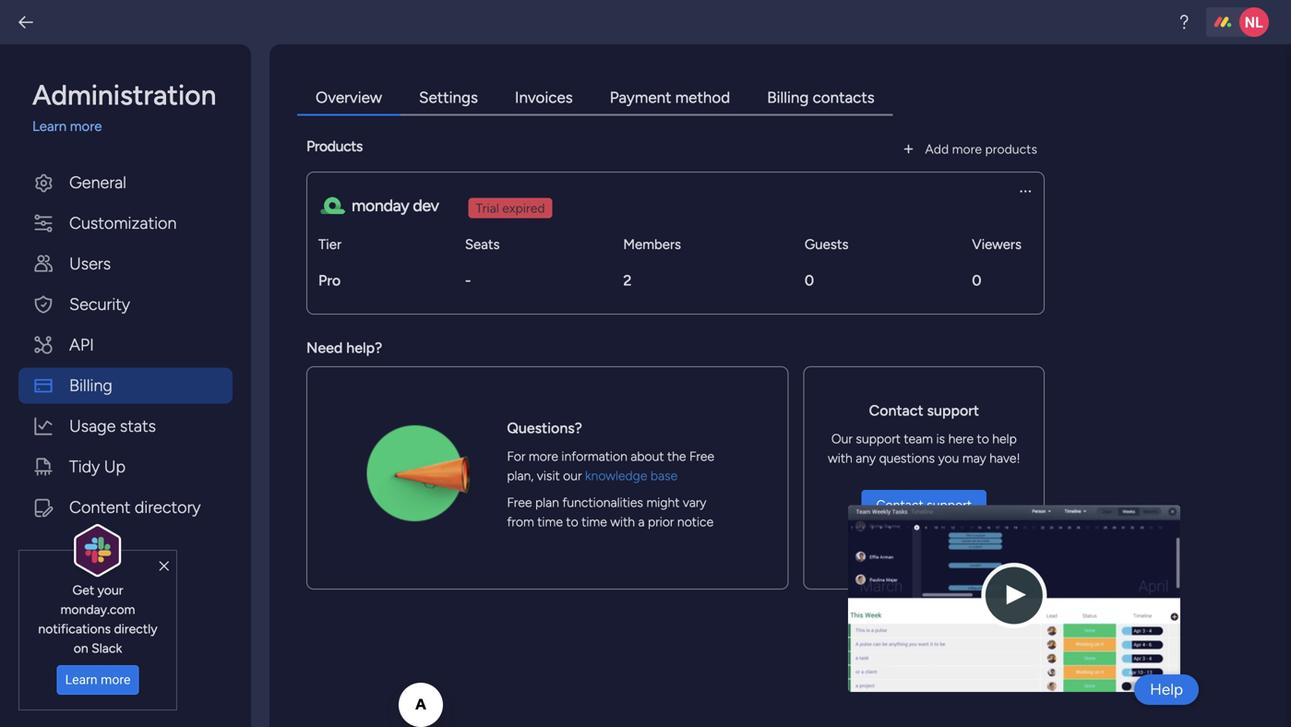 Task type: describe. For each thing, give the bounding box(es) containing it.
learn more link
[[32, 116, 233, 137]]

2 time from the left
[[582, 514, 607, 530]]

usage stats
[[69, 416, 156, 436]]

security button
[[18, 287, 233, 323]]

api button
[[18, 327, 233, 363]]

close my account
[[872, 534, 976, 550]]

to inside free plan functionalities might vary from time to time with a prior notice
[[566, 514, 578, 530]]

your
[[97, 582, 123, 598]]

administration
[[32, 78, 216, 112]]

contact inside "button"
[[876, 497, 924, 513]]

plan,
[[507, 468, 534, 484]]

0 vertical spatial support
[[927, 402, 979, 420]]

-
[[465, 272, 471, 289]]

for more information about the free plan, visit our
[[507, 449, 715, 484]]

dapulse x slim image
[[1153, 519, 1166, 536]]

about
[[631, 449, 664, 464]]

help
[[1150, 680, 1183, 699]]

back to workspace image
[[17, 13, 35, 31]]

trial
[[476, 200, 499, 216]]

directly
[[114, 621, 157, 637]]

seats
[[465, 236, 500, 253]]

guests
[[805, 236, 849, 253]]

vary
[[683, 495, 707, 510]]

general button
[[18, 165, 233, 201]]

payment method link
[[591, 81, 749, 116]]

monday dev
[[352, 196, 439, 216]]

more inside administration learn more
[[70, 118, 102, 135]]

our
[[831, 431, 853, 447]]

is
[[936, 431, 945, 447]]

tidy up
[[69, 457, 126, 477]]

learn more button
[[57, 665, 139, 695]]

help image
[[1175, 13, 1193, 31]]

knowledge
[[585, 468, 647, 484]]

content
[[69, 498, 130, 517]]

billing for billing contacts
[[767, 88, 809, 107]]

close my account button
[[865, 527, 984, 557]]

our support team is here to help with any questions you may have!
[[828, 431, 1020, 466]]

content directory button
[[18, 490, 233, 526]]

get your monday.com notifications directly on slack
[[38, 582, 157, 656]]

free plan functionalities might vary from time to time with a prior notice
[[507, 495, 714, 530]]

you
[[938, 450, 959, 466]]

usage stats button
[[18, 408, 233, 444]]

monday.com
[[60, 602, 135, 617]]

the
[[667, 449, 686, 464]]

support inside our support team is here to help with any questions you may have!
[[856, 431, 901, 447]]

with inside our support team is here to help with any questions you may have!
[[828, 450, 853, 466]]

need help?
[[306, 339, 382, 357]]

contact support inside "button"
[[876, 497, 972, 513]]

tidy
[[69, 457, 100, 477]]

free inside free plan functionalities might vary from time to time with a prior notice
[[507, 495, 532, 510]]

learn inside button
[[65, 673, 98, 688]]

dapulse x slim image
[[159, 558, 169, 575]]

support inside "button"
[[927, 497, 972, 513]]

1 time from the left
[[537, 514, 563, 530]]

on
[[74, 640, 88, 656]]

close
[[872, 534, 905, 550]]

notifications
[[38, 621, 111, 637]]

tier
[[318, 236, 342, 253]]

settings link
[[401, 81, 497, 116]]

overview link
[[297, 81, 401, 116]]

notice
[[677, 514, 714, 530]]

viewers
[[972, 236, 1022, 253]]

invoices
[[515, 88, 573, 107]]

general
[[69, 173, 126, 192]]

knowledge base
[[585, 468, 678, 484]]

invoices link
[[497, 81, 591, 116]]

learn inside administration learn more
[[32, 118, 67, 135]]

add more products button
[[892, 134, 1045, 164]]

account
[[929, 534, 976, 550]]

users button
[[18, 246, 233, 282]]

super center image
[[367, 416, 492, 531]]

my
[[908, 534, 926, 550]]

information
[[562, 449, 628, 464]]

customization button
[[18, 205, 233, 241]]

0 vertical spatial contact support
[[869, 402, 979, 420]]

help button
[[1135, 675, 1199, 705]]

2
[[623, 272, 632, 289]]

content directory
[[69, 498, 201, 517]]

users
[[69, 254, 111, 274]]

contact support button
[[862, 490, 987, 520]]

for
[[507, 449, 526, 464]]

team
[[904, 431, 933, 447]]

need
[[306, 339, 343, 357]]

plan
[[535, 495, 559, 510]]

contacts
[[813, 88, 875, 107]]

noah lott image
[[1240, 7, 1269, 37]]

0 for viewers
[[972, 272, 982, 289]]



Task type: vqa. For each thing, say whether or not it's contained in the screenshot.
the topmost CONTACT
yes



Task type: locate. For each thing, give the bounding box(es) containing it.
api
[[69, 335, 94, 355]]

with
[[828, 450, 853, 466], [610, 514, 635, 530]]

0 vertical spatial with
[[828, 450, 853, 466]]

0
[[805, 272, 814, 289], [972, 272, 982, 289]]

payment method
[[610, 88, 730, 107]]

have!
[[990, 450, 1020, 466]]

0 for guests
[[805, 272, 814, 289]]

customization
[[69, 213, 177, 233]]

add more products
[[925, 141, 1037, 157]]

contact up close
[[876, 497, 924, 513]]

time down functionalities
[[582, 514, 607, 530]]

more for for more information about the free plan, visit our
[[529, 449, 558, 464]]

more right add
[[952, 141, 982, 157]]

base
[[651, 468, 678, 484]]

billing up usage at left
[[69, 376, 113, 396]]

1 vertical spatial learn
[[65, 673, 98, 688]]

billing
[[767, 88, 809, 107], [69, 376, 113, 396]]

1 horizontal spatial 0
[[972, 272, 982, 289]]

billing contacts
[[767, 88, 875, 107]]

learn down 'administration'
[[32, 118, 67, 135]]

1 horizontal spatial time
[[582, 514, 607, 530]]

0 vertical spatial billing
[[767, 88, 809, 107]]

1 vertical spatial with
[[610, 514, 635, 530]]

with left a
[[610, 514, 635, 530]]

billing left contacts
[[767, 88, 809, 107]]

billing for billing
[[69, 376, 113, 396]]

0 down viewers
[[972, 272, 982, 289]]

stats
[[120, 416, 156, 436]]

0 horizontal spatial with
[[610, 514, 635, 530]]

up
[[104, 457, 126, 477]]

1 0 from the left
[[805, 272, 814, 289]]

free
[[690, 449, 715, 464], [507, 495, 532, 510]]

to down functionalities
[[566, 514, 578, 530]]

1 vertical spatial to
[[566, 514, 578, 530]]

learn more
[[65, 673, 130, 688]]

0 vertical spatial learn
[[32, 118, 67, 135]]

security
[[69, 294, 130, 314]]

2 vertical spatial support
[[927, 497, 972, 513]]

time down plan
[[537, 514, 563, 530]]

1 horizontal spatial with
[[828, 450, 853, 466]]

functionalities
[[562, 495, 643, 510]]

add
[[925, 141, 949, 157]]

free up from
[[507, 495, 532, 510]]

monday
[[352, 196, 409, 216]]

1 horizontal spatial to
[[977, 431, 989, 447]]

with down our
[[828, 450, 853, 466]]

to
[[977, 431, 989, 447], [566, 514, 578, 530]]

contact up team
[[869, 402, 924, 420]]

more down 'administration'
[[70, 118, 102, 135]]

0 vertical spatial contact
[[869, 402, 924, 420]]

free right 'the' at the bottom right
[[690, 449, 715, 464]]

method
[[675, 88, 730, 107]]

1 vertical spatial contact support
[[876, 497, 972, 513]]

questions
[[879, 450, 935, 466]]

questions?
[[507, 420, 582, 437]]

with inside free plan functionalities might vary from time to time with a prior notice
[[610, 514, 635, 530]]

more for add more products
[[952, 141, 982, 157]]

contact support up close my account button
[[876, 497, 972, 513]]

support up 'account'
[[927, 497, 972, 513]]

1 horizontal spatial free
[[690, 449, 715, 464]]

1 horizontal spatial billing
[[767, 88, 809, 107]]

1 vertical spatial support
[[856, 431, 901, 447]]

pro
[[318, 272, 341, 289]]

any
[[856, 450, 876, 466]]

0 horizontal spatial to
[[566, 514, 578, 530]]

overview
[[316, 88, 382, 107]]

products
[[985, 141, 1037, 157]]

slack
[[91, 640, 122, 656]]

administration learn more
[[32, 78, 216, 135]]

prior
[[648, 514, 674, 530]]

learn
[[32, 118, 67, 135], [65, 673, 98, 688]]

more
[[70, 118, 102, 135], [952, 141, 982, 157], [529, 449, 558, 464], [101, 673, 130, 688]]

knowledge base link
[[585, 468, 678, 484]]

menu image
[[1018, 184, 1033, 198]]

may
[[963, 450, 986, 466]]

0 down guests
[[805, 272, 814, 289]]

contact
[[869, 402, 924, 420], [876, 497, 924, 513]]

more up the visit on the bottom left of page
[[529, 449, 558, 464]]

payment
[[610, 88, 672, 107]]

0 horizontal spatial billing
[[69, 376, 113, 396]]

visit
[[537, 468, 560, 484]]

expired
[[502, 200, 545, 216]]

help
[[993, 431, 1017, 447]]

more down slack at the left bottom of page
[[101, 673, 130, 688]]

might
[[647, 495, 680, 510]]

members
[[623, 236, 681, 253]]

billing contacts link
[[749, 81, 893, 116]]

from
[[507, 514, 534, 530]]

0 horizontal spatial time
[[537, 514, 563, 530]]

trial expired
[[476, 200, 545, 216]]

to inside our support team is here to help with any questions you may have!
[[977, 431, 989, 447]]

more for learn more
[[101, 673, 130, 688]]

2 0 from the left
[[972, 272, 982, 289]]

a
[[638, 514, 645, 530]]

0 horizontal spatial 0
[[805, 272, 814, 289]]

contact support up team
[[869, 402, 979, 420]]

support up any
[[856, 431, 901, 447]]

products
[[306, 138, 363, 155]]

support
[[927, 402, 979, 420], [856, 431, 901, 447], [927, 497, 972, 513]]

0 vertical spatial free
[[690, 449, 715, 464]]

1 vertical spatial free
[[507, 495, 532, 510]]

0 vertical spatial to
[[977, 431, 989, 447]]

dev
[[413, 196, 439, 216]]

our
[[563, 468, 582, 484]]

here
[[948, 431, 974, 447]]

settings
[[419, 88, 478, 107]]

free inside for more information about the free plan, visit our
[[690, 449, 715, 464]]

support up the here
[[927, 402, 979, 420]]

directory
[[135, 498, 201, 517]]

1 vertical spatial billing
[[69, 376, 113, 396]]

usage
[[69, 416, 116, 436]]

contact support
[[869, 402, 979, 420], [876, 497, 972, 513]]

help?
[[346, 339, 382, 357]]

0 horizontal spatial free
[[507, 495, 532, 510]]

to up may at the bottom right of page
[[977, 431, 989, 447]]

billing button
[[18, 368, 233, 404]]

billing inside button
[[69, 376, 113, 396]]

learn down on
[[65, 673, 98, 688]]

1 vertical spatial contact
[[876, 497, 924, 513]]

time
[[537, 514, 563, 530], [582, 514, 607, 530]]

more inside for more information about the free plan, visit our
[[529, 449, 558, 464]]

tidy up button
[[18, 449, 233, 485]]



